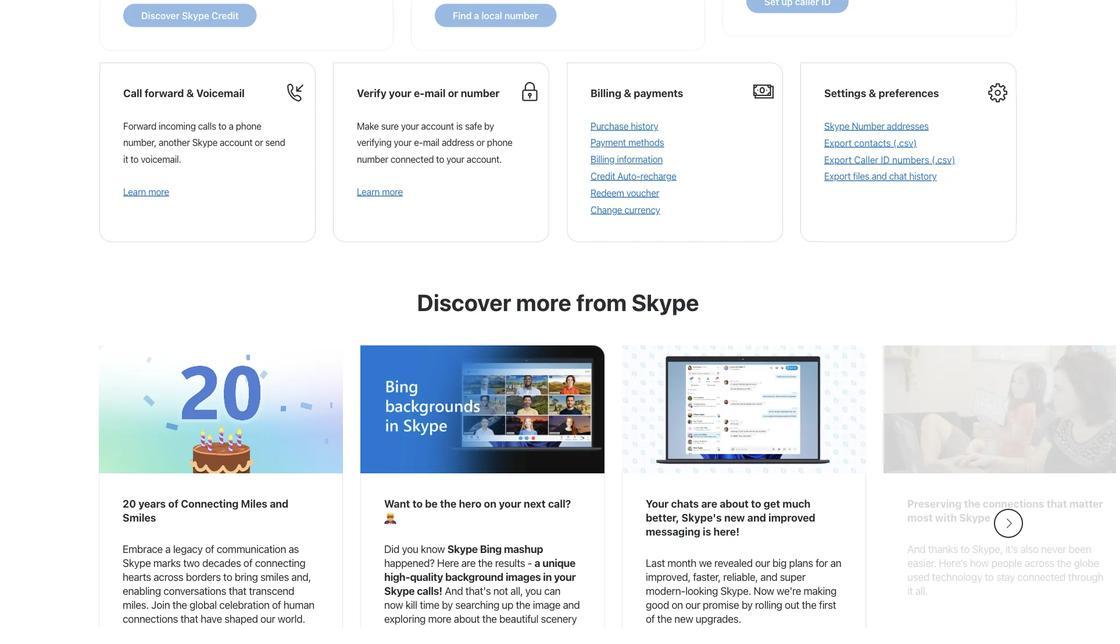 Task type: locate. For each thing, give the bounding box(es) containing it.
learn more for 
[[123, 186, 169, 197]]

by down skype.
[[742, 599, 753, 611]]

2 horizontal spatial by
[[742, 599, 753, 611]]

and inside last month we revealed our big plans for an improved, faster, reliable, and super modern-looking skype. now we're making good on our promise by rolling out the first of the new upgrades.
[[761, 571, 778, 583]]

phone up the account.
[[487, 137, 513, 148]]

change currency link
[[591, 204, 660, 215]]

are up skype's
[[702, 498, 718, 510]]

upgrades.
[[696, 613, 741, 625]]

are inside your chats are about to get much better, skype's new and improved messaging is here!
[[702, 498, 718, 510]]

account up address
[[421, 121, 454, 132]]

learn down it
[[123, 186, 146, 197]]

now
[[384, 599, 403, 611]]

export left the "caller"
[[825, 154, 852, 166]]

2 billing from the top
[[591, 154, 615, 165]]

here!
[[714, 525, 740, 538]]

and down id
[[872, 171, 887, 182]]

and inside 20 years of connecting miles and smiles
[[270, 498, 289, 510]]

last
[[646, 557, 665, 569]]

1 vertical spatial mail
[[423, 137, 440, 148]]

purchase history payment methods billing information credit auto-recharge redeem voucher change currency
[[591, 121, 677, 215]]

0 vertical spatial account
[[421, 121, 454, 132]]

on down modern-
[[672, 599, 683, 611]]

1 horizontal spatial account
[[421, 121, 454, 132]]

the inside the embrace a legacy of communication as skype marks two decades of connecting hearts across borders to bring smiles and, enabling conversations that transcend miles. join the global celebration of human connections that have shaped our world.
[[172, 599, 187, 611]]

your chats are about to get much better, skype's new and improved messaging is here!
[[646, 498, 816, 538]]

1 vertical spatial on
[[672, 599, 683, 611]]

forward
[[145, 87, 184, 100]]

voucher
[[627, 188, 659, 199]]

1 horizontal spatial are
[[702, 498, 718, 510]]

billing down payment
[[591, 154, 615, 165]]

find a local number link
[[435, 4, 557, 27]]

2 vertical spatial our
[[260, 613, 275, 625]]

0 vertical spatial our
[[755, 557, 770, 569]]

by inside last month we revealed our big plans for an improved, faster, reliable, and super modern-looking skype. now we're making good on our promise by rolling out the first of the new upgrades.
[[742, 599, 753, 611]]

is inside the make sure your account is safe by verifying your e-mail address or phone number connected to your account.
[[456, 121, 463, 132]]

1 horizontal spatial learn
[[357, 186, 380, 197]]

our inside the embrace a legacy of communication as skype marks two decades of connecting hearts across borders to bring smiles and, enabling conversations that transcend miles. join the global celebration of human connections that have shaped our world.
[[260, 613, 275, 625]]

new
[[724, 511, 745, 524], [675, 613, 693, 625]]

our down looking
[[686, 599, 701, 611]]

0 vertical spatial (.csv)
[[894, 138, 917, 149]]

0 horizontal spatial learn more
[[123, 186, 169, 197]]

discover inside button
[[141, 10, 180, 21]]

account inside forward incoming calls to a phone number, another skype account or send it to voicemail.
[[220, 137, 253, 148]]

and up now
[[761, 571, 778, 583]]

our
[[755, 557, 770, 569], [686, 599, 701, 611], [260, 613, 275, 625]]

learn more link for 
[[357, 186, 403, 197]]

0 horizontal spatial about
[[454, 613, 480, 625]]

1 vertical spatial credit
[[591, 171, 615, 182]]

0 vertical spatial on
[[484, 498, 497, 510]]

your down beautiful
[[487, 627, 507, 628]]

on inside last month we revealed our big plans for an improved, faster, reliable, and super modern-looking skype. now we're making good on our promise by rolling out the first of the new upgrades.
[[672, 599, 683, 611]]

or left 'send'
[[255, 137, 263, 148]]

and inside export contacts (.csv) export caller id numbers (.csv) export files and chat history
[[872, 171, 887, 182]]

you up happened?
[[402, 543, 419, 555]]

your down 'unique'
[[554, 571, 576, 583]]

1 horizontal spatial that
[[229, 585, 246, 597]]

-
[[528, 557, 532, 569]]

2 horizontal spatial &
[[869, 87, 877, 100]]

learn more link for 
[[123, 186, 169, 197]]

0 horizontal spatial new
[[675, 613, 693, 625]]

the right join
[[172, 599, 187, 611]]

and down get
[[748, 511, 766, 524]]

2 learn more link from the left
[[357, 186, 403, 197]]

is left 'safe'
[[456, 121, 463, 132]]

your left "next"
[[499, 498, 522, 510]]

and right miles
[[270, 498, 289, 510]]

20 years of connecting miles and smiles
[[123, 498, 289, 524]]

& for 
[[624, 87, 632, 100]]

or up address
[[448, 87, 459, 100]]

about
[[720, 498, 749, 510], [454, 613, 480, 625]]

2 vertical spatial number
[[357, 154, 388, 165]]

are
[[702, 498, 718, 510], [462, 557, 476, 569]]

that up the celebration
[[229, 585, 246, 597]]

new up here!
[[724, 511, 745, 524]]

learn more for 
[[357, 186, 403, 197]]

that's
[[466, 585, 491, 597]]

verify
[[357, 87, 387, 100]]

3 export from the top
[[825, 171, 851, 182]]

credit inside purchase history payment methods billing information credit auto-recharge redeem voucher change currency
[[591, 171, 615, 182]]

big
[[773, 557, 787, 569]]

discover more from skype
[[417, 289, 699, 316]]

skype inside did you know skype bing mashup happened? here are the results -
[[448, 543, 478, 555]]

1 learn from the left
[[123, 186, 146, 197]]

0 horizontal spatial you
[[402, 543, 419, 555]]

did
[[384, 543, 400, 555]]

a up marks
[[165, 543, 171, 555]]

2 vertical spatial on
[[473, 627, 484, 628]]

about up here!
[[720, 498, 749, 510]]

history inside export contacts (.csv) export caller id numbers (.csv) export files and chat history
[[910, 171, 937, 182]]

1 horizontal spatial credit
[[591, 171, 615, 182]]

the up beautiful
[[516, 599, 531, 611]]

of right years
[[168, 498, 179, 510]]

bing
[[480, 543, 502, 555]]

better,
[[646, 511, 679, 524]]

0 vertical spatial new
[[724, 511, 745, 524]]

2 horizontal spatial you
[[525, 585, 542, 597]]

0 horizontal spatial &
[[186, 87, 194, 100]]

0 vertical spatial you
[[402, 543, 419, 555]]

1 horizontal spatial you
[[436, 627, 452, 628]]

to down address
[[436, 154, 444, 165]]

1 horizontal spatial about
[[720, 498, 749, 510]]

1 learn more link from the left
[[123, 186, 169, 197]]

on right 'hero'
[[484, 498, 497, 510]]

by down and
[[442, 599, 453, 611]]

the right 'be'
[[440, 498, 457, 510]]

picture of skype logo and cake celebrating 20 years of skype image
[[99, 346, 343, 474]]

0 horizontal spatial learn
[[123, 186, 146, 197]]

to inside the embrace a legacy of communication as skype marks two decades of connecting hearts across borders to bring smiles and, enabling conversations that transcend miles. join the global celebration of human connections that have shaped our world.
[[223, 571, 232, 583]]

you left 'see'
[[436, 627, 452, 628]]

or inside forward incoming calls to a phone number, another skype account or send it to voicemail.
[[255, 137, 263, 148]]

1 vertical spatial export
[[825, 154, 852, 166]]

more down voicemail.
[[148, 186, 169, 197]]

0 vertical spatial that
[[229, 585, 246, 597]]

0 horizontal spatial are
[[462, 557, 476, 569]]

& inside region
[[624, 87, 632, 100]]

number,
[[123, 137, 156, 148]]

our left "big" on the bottom right of the page
[[755, 557, 770, 569]]

or up the account.
[[477, 137, 485, 148]]

1 vertical spatial discover
[[417, 289, 512, 316]]

1 vertical spatial new
[[675, 613, 693, 625]]

call
[[123, 87, 142, 100]]

1 vertical spatial number
[[461, 87, 500, 100]]

world.
[[278, 613, 305, 625]]

0 horizontal spatial account
[[220, 137, 253, 148]]

0 vertical spatial is
[[456, 121, 463, 132]]

to right it
[[131, 154, 139, 165]]

1 horizontal spatial (.csv)
[[932, 154, 956, 166]]

did you know skype bing mashup happened? here are the results -
[[384, 543, 543, 569]]

call forward & voicemail
[[123, 87, 245, 100]]

20
[[123, 498, 136, 510]]

verifying
[[357, 137, 392, 148]]

of up decades
[[205, 543, 214, 555]]

0 horizontal spatial learn more link
[[123, 186, 169, 197]]

searching
[[456, 599, 500, 611]]

0 horizontal spatial by
[[442, 599, 453, 611]]

1 horizontal spatial learn more link
[[357, 186, 403, 197]]

modern-
[[646, 585, 686, 597]]

0 horizontal spatial number
[[357, 154, 388, 165]]

credit auto-recharge link
[[591, 171, 677, 182]]

settings & preferences region
[[825, 72, 1008, 185]]

credit inside discover skype credit button
[[212, 10, 239, 21]]

to left get
[[751, 498, 762, 510]]

discover skype credit button
[[123, 4, 257, 27]]

and down exploring
[[384, 627, 401, 628]]

0 vertical spatial discover
[[141, 10, 180, 21]]

1 horizontal spatial discover
[[417, 289, 512, 316]]

a unique high-quality background images in your skype calls!
[[384, 557, 576, 597]]

(.csv) right numbers
[[932, 154, 956, 166]]

0 horizontal spatial or
[[255, 137, 263, 148]]

is
[[456, 121, 463, 132], [703, 525, 711, 538]]

a right "-"
[[535, 557, 540, 569]]

or
[[448, 87, 459, 100], [255, 137, 263, 148], [477, 137, 485, 148]]

billing up purchase
[[591, 87, 622, 100]]

super
[[780, 571, 806, 583]]

picture of skype modern message chat with side bar. image
[[622, 346, 866, 474]]

1 horizontal spatial &
[[624, 87, 632, 100]]

1 vertical spatial are
[[462, 557, 476, 569]]

of down good
[[646, 613, 655, 625]]

history
[[631, 121, 659, 132], [910, 171, 937, 182]]

to inside ​want to be the hero on your next call? 🦸
[[413, 498, 423, 510]]

mail up the make sure your account is safe by verifying your e-mail address or phone number connected to your account.
[[425, 87, 446, 100]]

e- inside the make sure your account is safe by verifying your e-mail address or phone number connected to your account.
[[414, 137, 423, 148]]

0 vertical spatial are
[[702, 498, 718, 510]]

& left payments
[[624, 87, 632, 100]]

0 horizontal spatial (.csv)
[[894, 138, 917, 149]]

2 horizontal spatial number
[[505, 10, 539, 21]]

1 vertical spatial phone
[[487, 137, 513, 148]]

a right calls
[[229, 121, 234, 132]]

caller
[[855, 154, 879, 166]]

embrace
[[123, 543, 163, 555]]

address
[[442, 137, 474, 148]]

number
[[852, 121, 885, 132]]

more left from
[[516, 289, 572, 316]]

mashup
[[504, 543, 543, 555]]

the down bing
[[478, 557, 493, 569]]

information
[[617, 154, 663, 165]]

by
[[484, 121, 494, 132], [442, 599, 453, 611], [742, 599, 753, 611]]

sure
[[381, 121, 399, 132]]

1 vertical spatial account
[[220, 137, 253, 148]]

new down looking
[[675, 613, 693, 625]]

0 vertical spatial history
[[631, 121, 659, 132]]

on right 'see'
[[473, 627, 484, 628]]

2 horizontal spatial or
[[477, 137, 485, 148]]

and
[[445, 585, 463, 597]]

to down decades
[[223, 571, 232, 583]]

the down searching
[[483, 613, 497, 625]]

join
[[151, 599, 170, 611]]

your right verify
[[389, 87, 412, 100]]

account.
[[467, 154, 502, 165]]

0 horizontal spatial is
[[456, 121, 463, 132]]

learn more link down connected
[[357, 186, 403, 197]]

billing inside purchase history payment methods billing information credit auto-recharge redeem voucher change currency
[[591, 154, 615, 165]]

as
[[289, 543, 299, 555]]


[[754, 82, 774, 103]]

export left the contacts
[[825, 138, 852, 149]]

legacy
[[173, 543, 203, 555]]

good
[[646, 599, 669, 611]]

transcend
[[249, 585, 294, 597]]

1 vertical spatial about
[[454, 613, 480, 625]]

verify your e-mail or number
[[357, 87, 500, 100]]

our left world.
[[260, 613, 275, 625]]

learn more down voicemail.
[[123, 186, 169, 197]]

1 horizontal spatial learn more
[[357, 186, 403, 197]]

a inside the embrace a legacy of communication as skype marks two decades of connecting hearts across borders to bring smiles and, enabling conversations that transcend miles. join the global celebration of human connections that have shaped our world.
[[165, 543, 171, 555]]

number
[[505, 10, 539, 21], [461, 87, 500, 100], [357, 154, 388, 165]]

learn more down connected
[[357, 186, 403, 197]]

make sure your account is safe by verifying your e-mail address or phone number connected to your account.
[[357, 121, 513, 165]]

history down numbers
[[910, 171, 937, 182]]

1 horizontal spatial phone
[[487, 137, 513, 148]]

0 vertical spatial credit
[[212, 10, 239, 21]]

0 vertical spatial export
[[825, 138, 852, 149]]

of inside last month we revealed our big plans for an improved, faster, reliable, and super modern-looking skype. now we're making good on our promise by rolling out the first of the new upgrades.
[[646, 613, 655, 625]]

to left 'be'
[[413, 498, 423, 510]]

account left 'send'
[[220, 137, 253, 148]]

0 horizontal spatial history
[[631, 121, 659, 132]]

history up methods
[[631, 121, 659, 132]]

1 vertical spatial that
[[181, 613, 198, 625]]

number right local
[[505, 10, 539, 21]]

can
[[544, 585, 561, 597]]

skype inside settings & preferences region
[[825, 121, 850, 132]]

are up background
[[462, 557, 476, 569]]

0 vertical spatial billing
[[591, 87, 622, 100]]

1 vertical spatial e-
[[414, 137, 423, 148]]

a inside forward incoming calls to a phone number, another skype account or send it to voicemail.
[[229, 121, 234, 132]]

number down verifying
[[357, 154, 388, 165]]

of inside 20 years of connecting miles and smiles
[[168, 498, 179, 510]]


[[520, 82, 540, 103]]

0 horizontal spatial phone
[[236, 121, 261, 132]]

calls!
[[417, 585, 442, 597]]

you right all,
[[525, 585, 542, 597]]

from
[[576, 289, 627, 316]]

0 vertical spatial phone
[[236, 121, 261, 132]]

your inside and that's not all, you can now kill time by searching up the image and exploring more about the beautiful scenery and places you see on your background!
[[487, 627, 507, 628]]

improved
[[769, 511, 816, 524]]

export left files
[[825, 171, 851, 182]]

(.csv)
[[894, 138, 917, 149], [932, 154, 956, 166]]

1 vertical spatial is
[[703, 525, 711, 538]]

rolling
[[755, 599, 783, 611]]

is down skype's
[[703, 525, 711, 538]]

we
[[699, 557, 712, 569]]

miles
[[241, 498, 267, 510]]

0 vertical spatial mail
[[425, 87, 446, 100]]

number up 'safe'
[[461, 87, 500, 100]]

2 learn more from the left
[[357, 186, 403, 197]]

0 horizontal spatial our
[[260, 613, 275, 625]]

1 horizontal spatial new
[[724, 511, 745, 524]]

e- right verify
[[414, 87, 425, 100]]

2 learn from the left
[[357, 186, 380, 197]]

mail
[[425, 87, 446, 100], [423, 137, 440, 148]]

get
[[764, 498, 781, 510]]

billing & payments region
[[591, 72, 774, 218]]

more down time
[[428, 613, 452, 625]]

3 & from the left
[[869, 87, 877, 100]]

1 horizontal spatial by
[[484, 121, 494, 132]]

by right 'safe'
[[484, 121, 494, 132]]

conversations
[[164, 585, 226, 597]]

learn for 
[[357, 186, 380, 197]]

2 export from the top
[[825, 154, 852, 166]]

0 vertical spatial about
[[720, 498, 749, 510]]

that down global
[[181, 613, 198, 625]]

forward incoming calls to a phone number, another skype account or send it to voicemail.
[[123, 121, 285, 165]]

miles.
[[123, 599, 149, 611]]

0 horizontal spatial credit
[[212, 10, 239, 21]]

1 vertical spatial history
[[910, 171, 937, 182]]

2 horizontal spatial our
[[755, 557, 770, 569]]

mail up connected
[[423, 137, 440, 148]]

images
[[506, 571, 541, 583]]

1 learn more from the left
[[123, 186, 169, 197]]

2 & from the left
[[624, 87, 632, 100]]

bring
[[235, 571, 258, 583]]

export contacts (.csv) button
[[825, 138, 917, 149]]

1 horizontal spatial our
[[686, 599, 701, 611]]

1 horizontal spatial is
[[703, 525, 711, 538]]

the down good
[[658, 613, 672, 625]]

phone inside the make sure your account is safe by verifying your e-mail address or phone number connected to your account.
[[487, 137, 513, 148]]

(.csv) down the addresses
[[894, 138, 917, 149]]

for
[[816, 557, 828, 569]]

number inside the make sure your account is safe by verifying your e-mail address or phone number connected to your account.
[[357, 154, 388, 165]]

learn more link down voicemail.
[[123, 186, 169, 197]]

​want to be the hero on your next call? 🦸
[[384, 498, 571, 524]]

learn down verifying
[[357, 186, 380, 197]]

& right settings
[[869, 87, 877, 100]]

quality
[[410, 571, 443, 583]]

& inside region
[[869, 87, 877, 100]]

& right forward
[[186, 87, 194, 100]]

phone right calls
[[236, 121, 261, 132]]

1 vertical spatial billing
[[591, 154, 615, 165]]

2 vertical spatial export
[[825, 171, 851, 182]]

e- up connected
[[414, 137, 423, 148]]

1 horizontal spatial history
[[910, 171, 937, 182]]

0 horizontal spatial discover
[[141, 10, 180, 21]]

about up 'see'
[[454, 613, 480, 625]]

export contacts (.csv) export caller id numbers (.csv) export files and chat history
[[825, 138, 956, 182]]



Task type: describe. For each thing, give the bounding box(es) containing it.
it
[[123, 154, 128, 165]]

your inside a unique high-quality background images in your skype calls!
[[554, 571, 576, 583]]

& for 
[[869, 87, 877, 100]]

you inside did you know skype bing mashup happened? here are the results -
[[402, 543, 419, 555]]

phone inside forward incoming calls to a phone number, another skype account or send it to voicemail.
[[236, 121, 261, 132]]

reliable,
[[723, 571, 758, 583]]

is inside your chats are about to get much better, skype's new and improved messaging is here!
[[703, 525, 711, 538]]

​want
[[384, 498, 410, 510]]

hero
[[459, 498, 482, 510]]

are inside did you know skype bing mashup happened? here are the results -
[[462, 557, 476, 569]]

on inside ​want to be the hero on your next call? 🦸
[[484, 498, 497, 510]]

background!
[[509, 627, 566, 628]]

about inside and that's not all, you can now kill time by searching up the image and exploring more about the beautiful scenery and places you see on your background!
[[454, 613, 480, 625]]

picture of skype light stage call in progress with bing backgrounds and text bing backgrounds in skype. image
[[361, 346, 605, 474]]

and that's not all, you can now kill time by searching up the image and exploring more about the beautiful scenery and places you see on your background!
[[384, 585, 580, 628]]

new inside your chats are about to get much better, skype's new and improved messaging is here!
[[724, 511, 745, 524]]

find a local number
[[453, 10, 539, 21]]

by inside and that's not all, you can now kill time by searching up the image and exploring more about the beautiful scenery and places you see on your background!
[[442, 599, 453, 611]]

plans
[[789, 557, 813, 569]]

making
[[804, 585, 837, 597]]

faster,
[[693, 571, 721, 583]]

mail inside the make sure your account is safe by verifying your e-mail address or phone number connected to your account.
[[423, 137, 440, 148]]

purchase
[[591, 121, 629, 132]]

new inside last month we revealed our big plans for an improved, faster, reliable, and super modern-looking skype. now we're making good on our promise by rolling out the first of the new upgrades.
[[675, 613, 693, 625]]

connecting
[[255, 557, 306, 569]]

redeem
[[591, 188, 624, 199]]

and inside your chats are about to get much better, skype's new and improved messaging is here!
[[748, 511, 766, 524]]

2 vertical spatial you
[[436, 627, 452, 628]]

preferences
[[879, 87, 939, 100]]

purchase history link
[[591, 121, 659, 132]]

skype inside forward incoming calls to a phone number, another skype account or send it to voicemail.
[[192, 137, 218, 148]]

to inside your chats are about to get much better, skype's new and improved messaging is here!
[[751, 498, 762, 510]]

we're
[[777, 585, 801, 597]]

the right "out"
[[802, 599, 817, 611]]

on inside and that's not all, you can now kill time by searching up the image and exploring more about the beautiful scenery and places you see on your background!
[[473, 627, 484, 628]]

skype inside button
[[182, 10, 209, 21]]

by inside the make sure your account is safe by verifying your e-mail address or phone number connected to your account.
[[484, 121, 494, 132]]

see
[[455, 627, 471, 628]]

1 horizontal spatial number
[[461, 87, 500, 100]]

across
[[154, 571, 183, 583]]

looking
[[686, 585, 718, 597]]

your up connected
[[394, 137, 412, 148]]

global
[[190, 599, 217, 611]]

history inside purchase history payment methods billing information credit auto-recharge redeem voucher change currency
[[631, 121, 659, 132]]

1 & from the left
[[186, 87, 194, 100]]

shaped
[[225, 613, 258, 625]]

or inside the make sure your account is safe by verifying your e-mail address or phone number connected to your account.
[[477, 137, 485, 148]]

discover for discover more from skype
[[417, 289, 512, 316]]

promise
[[703, 599, 739, 611]]

embrace a legacy of communication as skype marks two decades of connecting hearts across borders to bring smiles and, enabling conversations that transcend miles. join the global celebration of human connections that have shaped our world.
[[123, 543, 315, 625]]

files
[[853, 171, 870, 182]]

recharge
[[641, 171, 677, 182]]

export caller id numbers (.csv) button
[[825, 154, 956, 166]]

about inside your chats are about to get much better, skype's new and improved messaging is here!
[[720, 498, 749, 510]]

1 export from the top
[[825, 138, 852, 149]]

be
[[425, 498, 438, 510]]

beautiful
[[500, 613, 539, 625]]

background
[[445, 571, 504, 583]]

scenery
[[541, 613, 577, 625]]

settings
[[825, 87, 867, 100]]

another
[[159, 137, 190, 148]]

the inside ​want to be the hero on your next call? 🦸
[[440, 498, 457, 510]]

chats
[[671, 498, 699, 510]]

up
[[502, 599, 514, 611]]

out
[[785, 599, 800, 611]]

first
[[819, 599, 836, 611]]

your
[[646, 498, 669, 510]]

0 vertical spatial number
[[505, 10, 539, 21]]

send
[[265, 137, 285, 148]]

and up scenery
[[563, 599, 580, 611]]

the inside did you know skype bing mashup happened? here are the results -
[[478, 557, 493, 569]]

learn for 
[[123, 186, 146, 197]]

all,
[[511, 585, 523, 597]]

an
[[831, 557, 842, 569]]

call?
[[548, 498, 571, 510]]

discover for discover skype credit
[[141, 10, 180, 21]]

your right sure
[[401, 121, 419, 132]]

1 billing from the top
[[591, 87, 622, 100]]

1 vertical spatial you
[[525, 585, 542, 597]]

smiles
[[260, 571, 289, 583]]

1 vertical spatial our
[[686, 599, 701, 611]]

payment
[[591, 137, 626, 148]]

skype number addresses
[[825, 121, 929, 132]]

🦸
[[384, 511, 395, 524]]

of up bring
[[244, 557, 253, 569]]

to inside the make sure your account is safe by verifying your e-mail address or phone number connected to your account.
[[436, 154, 444, 165]]

skype's
[[682, 511, 722, 524]]

1 vertical spatial (.csv)
[[932, 154, 956, 166]]

safe
[[465, 121, 482, 132]]

connections
[[123, 613, 178, 625]]

chat
[[889, 171, 907, 182]]

methods
[[629, 137, 664, 148]]

settings & preferences
[[825, 87, 939, 100]]

more inside and that's not all, you can now kill time by searching up the image and exploring more about the beautiful scenery and places you see on your background!
[[428, 613, 452, 625]]

image
[[533, 599, 561, 611]]

have
[[201, 613, 222, 625]]

exploring
[[384, 613, 426, 625]]

1 horizontal spatial or
[[448, 87, 459, 100]]

a inside a unique high-quality background images in your skype calls!
[[535, 557, 540, 569]]

skype.
[[721, 585, 751, 597]]

0 vertical spatial e-
[[414, 87, 425, 100]]

connected
[[391, 154, 434, 165]]

incoming
[[159, 121, 196, 132]]

0 horizontal spatial that
[[181, 613, 198, 625]]

account inside the make sure your account is safe by verifying your e-mail address or phone number connected to your account.
[[421, 121, 454, 132]]


[[987, 82, 1008, 103]]

kill
[[406, 599, 417, 611]]

your down address
[[447, 154, 465, 165]]

more down connected
[[382, 186, 403, 197]]

currency
[[625, 204, 660, 215]]

skype inside the embrace a legacy of communication as skype marks two decades of connecting hearts across borders to bring smiles and, enabling conversations that transcend miles. join the global celebration of human connections that have shaped our world.
[[123, 557, 151, 569]]

your inside ​want to be the hero on your next call? 🦸
[[499, 498, 522, 510]]

of down transcend at the left bottom of page
[[272, 599, 281, 611]]

to right calls
[[218, 121, 227, 132]]

improved,
[[646, 571, 691, 583]]

numbers
[[893, 154, 930, 166]]


[[286, 82, 306, 103]]

a right find
[[474, 10, 479, 21]]

export files and chat history link
[[825, 171, 937, 182]]

local
[[482, 10, 502, 21]]

connecting
[[181, 498, 239, 510]]

borders
[[186, 571, 221, 583]]

last month we revealed our big plans for an improved, faster, reliable, and super modern-looking skype. now we're making good on our promise by rolling out the first of the new upgrades.
[[646, 557, 842, 625]]

skype inside a unique high-quality background images in your skype calls!
[[384, 585, 415, 597]]

high-
[[384, 571, 410, 583]]



Task type: vqa. For each thing, say whether or not it's contained in the screenshot.
USE at the bottom left of page
no



